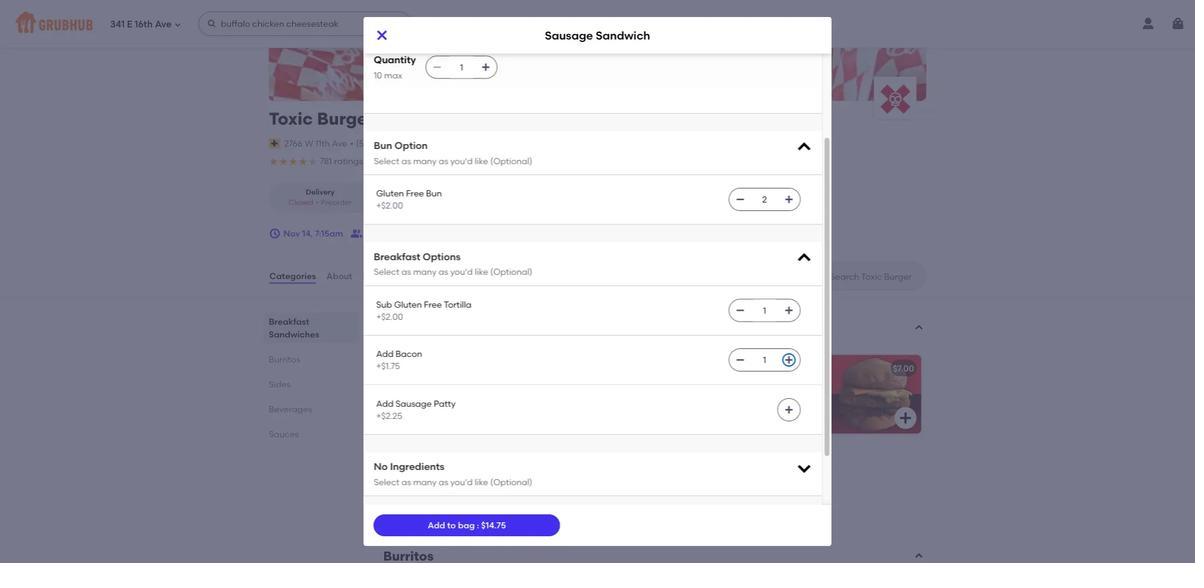 Task type: describe. For each thing, give the bounding box(es) containing it.
+$1.75
[[376, 362, 400, 372]]

preorder
[[321, 198, 352, 207]]

341 e 16th ave
[[110, 19, 172, 30]]

10
[[374, 70, 382, 81]]

4345
[[396, 138, 415, 149]]

no
[[374, 462, 387, 473]]

0 horizontal spatial sausage sandwich
[[393, 363, 473, 374]]

sauces tab
[[269, 428, 354, 441]]

as down ingredients
[[401, 478, 411, 488]]

start group order
[[365, 229, 436, 239]]

sauces
[[269, 429, 299, 440]]

sub gluten free tortilla +$2.00
[[376, 300, 471, 322]]

bag
[[458, 521, 475, 531]]

delivery
[[489, 157, 517, 166]]

bacon sandwich image
[[830, 355, 922, 434]]

mi
[[428, 198, 437, 207]]

1 horizontal spatial bacon
[[666, 363, 693, 374]]

brown inside "croissant bun, smoked bacon, hash brown patty, egg, american cheese"
[[666, 393, 692, 403]]

add sausage patty +$2.25
[[376, 399, 455, 422]]

gluten inside gluten free bun +$2.00
[[376, 189, 404, 199]]

you'd for option
[[450, 156, 472, 167]]

1 vertical spatial $7.00
[[620, 453, 641, 463]]

cheese inside "croissant bun, smoked bacon, hash brown patty, egg, american cheese"
[[782, 393, 814, 403]]

croissant for egg & cheese sandwich
[[393, 470, 432, 481]]

toxic
[[269, 109, 313, 129]]

781
[[320, 156, 332, 167]]

as right reviews
[[401, 267, 411, 278]]

341
[[110, 19, 125, 30]]

90
[[370, 156, 381, 167]]

as left food
[[401, 156, 411, 167]]

input item quantity number field for add bacon
[[751, 350, 778, 372]]

you'd for options
[[450, 267, 472, 278]]

bacon sandwich
[[666, 363, 736, 374]]

ratings
[[334, 156, 363, 167]]

about
[[326, 271, 352, 282]]

beverages tab
[[269, 403, 354, 416]]

92
[[526, 156, 536, 167]]

(541)
[[356, 138, 375, 149]]

input item quantity number field for sub gluten free tortilla
[[751, 300, 778, 322]]

beverages
[[269, 404, 312, 415]]

food
[[413, 157, 429, 166]]

american inside croissant bun, hash brown patty, egg, american cheese
[[413, 483, 454, 493]]

1 vertical spatial sausage,
[[455, 381, 493, 391]]

+$2.25
[[376, 411, 402, 422]]

sandwiches for breakfast sandwiches new!
[[449, 314, 527, 329]]

on time delivery
[[459, 157, 517, 166]]

sausage sandwich image
[[557, 355, 649, 434]]

breakfast sandwiches
[[269, 317, 319, 340]]

patty, inside croissant bun, hash brown patty, egg, american cheese
[[506, 470, 529, 481]]

patty, inside "croissant bun, smoked bacon, hash brown patty, egg, american cheese"
[[694, 393, 717, 403]]

input item quantity number field for quantity
[[448, 57, 475, 79]]

max
[[384, 70, 402, 81]]

burger
[[317, 109, 374, 129]]

egg
[[393, 453, 409, 463]]

(optional) for options
[[490, 267, 532, 278]]

7:15am
[[315, 229, 343, 239]]

categories button
[[269, 255, 317, 298]]

delivery
[[306, 188, 335, 197]]

smoked
[[727, 381, 761, 391]]

patty, inside croissant bun, sausage, hash brown patty, egg, american cheese
[[421, 393, 445, 403]]

hash inside "croissant bun, smoked bacon, hash brown patty, egg, american cheese"
[[794, 381, 815, 391]]

bacon,
[[763, 381, 792, 391]]

egg & cheese sandwich
[[393, 453, 495, 463]]

breakfast sandwiches tab
[[269, 315, 354, 341]]

good food
[[391, 157, 429, 166]]

american inside "croissant bun, smoked bacon, hash brown patty, egg, american cheese"
[[740, 393, 780, 403]]

0 vertical spatial $7.00
[[893, 363, 914, 374]]

bun, for sausage sandwich
[[434, 381, 452, 391]]

bun inside bun option select as many as you'd like (optional)
[[374, 140, 392, 152]]

as down options
[[438, 267, 448, 278]]

14,
[[302, 229, 313, 239]]

nov 14, 7:15am
[[283, 229, 343, 239]]

burritos tab
[[269, 353, 354, 366]]

categories
[[269, 271, 316, 282]]

brown inside croissant bun, hash brown patty, egg, american cheese
[[478, 470, 504, 481]]

2766
[[284, 138, 303, 149]]

bun option select as many as you'd like (optional)
[[374, 140, 532, 167]]

egg, inside croissant bun, hash brown patty, egg, american cheese
[[393, 483, 411, 493]]

patty
[[433, 399, 455, 409]]

good
[[391, 157, 411, 166]]

255-
[[377, 138, 396, 149]]

croissant bun, smoked bacon, hash brown patty, egg, american cheese
[[666, 381, 815, 403]]

&
[[411, 453, 418, 463]]

order
[[414, 229, 436, 239]]

like for breakfast options
[[474, 267, 488, 278]]

many for option
[[413, 156, 436, 167]]

add for add to bag : $14.75
[[428, 521, 445, 531]]

like for no ingredients
[[474, 478, 488, 488]]

pickup 2.3 mi
[[414, 188, 439, 207]]

add bacon +$1.75
[[376, 349, 422, 372]]

on
[[459, 157, 470, 166]]

american inside croissant bun, sausage, hash brown patty, egg, american cheese
[[467, 393, 507, 403]]

burritos
[[269, 354, 300, 365]]

free inside gluten free bun +$2.00
[[406, 189, 424, 199]]

bun, for egg & cheese sandwich
[[434, 470, 452, 481]]

+$2.00 inside gluten free bun +$2.00
[[376, 201, 403, 211]]

time
[[471, 157, 487, 166]]

start group order button
[[351, 223, 436, 245]]

Search Toxic Burger search field
[[829, 271, 922, 283]]

• inside delivery closed • preorder
[[316, 198, 319, 207]]

option group containing delivery closed • preorder
[[269, 182, 478, 213]]

tortilla
[[444, 300, 471, 310]]

$14.75
[[481, 521, 506, 531]]

2.3
[[416, 198, 426, 207]]

toxic burger
[[269, 109, 374, 129]]

croissant for bacon sandwich
[[666, 381, 705, 391]]

e
[[127, 19, 132, 30]]

closed
[[289, 198, 313, 207]]

group
[[387, 229, 412, 239]]



Task type: vqa. For each thing, say whether or not it's contained in the screenshot.
"newman's cookies (v) (165 cal)"
no



Task type: locate. For each thing, give the bounding box(es) containing it.
1 vertical spatial sausage
[[393, 363, 430, 374]]

like inside breakfast options select as many as you'd like (optional)
[[474, 267, 488, 278]]

bun inside gluten free bun +$2.00
[[426, 189, 442, 199]]

to
[[447, 521, 456, 531]]

bun, down egg & cheese sandwich
[[434, 470, 452, 481]]

select inside no ingredients select as many as you'd like (optional)
[[374, 478, 399, 488]]

3 many from the top
[[413, 478, 436, 488]]

option group
[[269, 182, 478, 213]]

0 vertical spatial ave
[[155, 19, 172, 30]]

croissant
[[374, 22, 413, 33], [393, 381, 432, 391], [666, 381, 705, 391], [393, 470, 432, 481]]

select up sub
[[374, 267, 399, 278]]

3 select from the top
[[374, 478, 399, 488]]

1 you'd from the top
[[450, 156, 472, 167]]

sandwiches inside breakfast sandwiches new!
[[449, 314, 527, 329]]

1 many from the top
[[413, 156, 436, 167]]

(optional) inside bun option select as many as you'd like (optional)
[[490, 156, 532, 167]]

add inside add bacon +$1.75
[[376, 349, 393, 360]]

many inside breakfast options select as many as you'd like (optional)
[[413, 267, 436, 278]]

egg,
[[552, 22, 570, 33], [447, 393, 465, 403], [719, 393, 738, 403], [393, 483, 411, 493]]

ave right 16th at left
[[155, 19, 172, 30]]

nov 14, 7:15am button
[[269, 223, 343, 245]]

$7.00
[[893, 363, 914, 374], [620, 453, 641, 463]]

search icon image
[[811, 269, 825, 284]]

bun, inside croissant bun, sausage, hash brown patty, egg, american cheese
[[434, 381, 452, 391]]

subscription pass image
[[269, 139, 281, 148]]

2 you'd from the top
[[450, 267, 472, 278]]

+$2.00 up start group order button
[[376, 201, 403, 211]]

ave for 341 e 16th ave
[[155, 19, 172, 30]]

croissant bun, hash brown patty, egg, american cheese
[[393, 470, 529, 493]]

main navigation navigation
[[0, 0, 1195, 47]]

1 vertical spatial bacon
[[666, 363, 693, 374]]

svg image
[[390, 19, 399, 29], [174, 21, 181, 28], [481, 63, 491, 73], [795, 139, 813, 156], [795, 250, 813, 267], [735, 356, 745, 366], [784, 406, 794, 415], [898, 411, 913, 426]]

• (541) 255-4345
[[350, 138, 415, 149]]

93
[[439, 156, 449, 167]]

as down egg & cheese sandwich
[[438, 478, 448, 488]]

0 vertical spatial bun
[[374, 140, 392, 152]]

0 horizontal spatial bacon
[[395, 349, 422, 360]]

cheese inside croissant bun, hash brown patty, egg, american cheese
[[456, 483, 487, 493]]

add up "+$1.75"
[[376, 349, 393, 360]]

11th
[[315, 138, 330, 149]]

breakfast up new!
[[383, 314, 446, 329]]

croissant up quantity
[[374, 22, 413, 33]]

0 horizontal spatial $7.00
[[620, 453, 641, 463]]

you'd for ingredients
[[450, 478, 472, 488]]

2 select from the top
[[374, 267, 399, 278]]

select inside bun option select as many as you'd like (optional)
[[374, 156, 399, 167]]

0 vertical spatial sausage sandwich
[[545, 29, 650, 42]]

2 +$2.00 from the top
[[376, 312, 403, 322]]

0 horizontal spatial ave
[[155, 19, 172, 30]]

breakfast sandwiches new!
[[383, 314, 527, 339]]

bun, inside croissant bun, hash brown patty, egg, american cheese
[[434, 470, 452, 481]]

0 vertical spatial sausage
[[545, 29, 593, 42]]

like right on
[[474, 156, 488, 167]]

croissant down &
[[393, 470, 432, 481]]

bacon
[[395, 349, 422, 360], [666, 363, 693, 374]]

delivery closed • preorder
[[289, 188, 352, 207]]

(optional) inside no ingredients select as many as you'd like (optional)
[[490, 478, 532, 488]]

start
[[365, 229, 385, 239]]

you'd down egg & cheese sandwich
[[450, 478, 472, 488]]

many down ingredients
[[413, 478, 436, 488]]

1 horizontal spatial sandwiches
[[449, 314, 527, 329]]

1 horizontal spatial $7.00
[[893, 363, 914, 374]]

2 like from the top
[[474, 267, 488, 278]]

you'd
[[450, 156, 472, 167], [450, 267, 472, 278], [450, 478, 472, 488]]

1 vertical spatial select
[[374, 267, 399, 278]]

about button
[[326, 255, 353, 298]]

breakfast down start group order button
[[374, 251, 420, 263]]

bun,
[[415, 22, 433, 33], [434, 381, 452, 391], [707, 381, 725, 391], [434, 470, 452, 481]]

1 vertical spatial free
[[424, 300, 442, 310]]

breakfast for breakfast options
[[374, 251, 420, 263]]

egg, inside "croissant bun, smoked bacon, hash brown patty, egg, american cheese"
[[719, 393, 738, 403]]

input item quantity number field for gluten free bun
[[751, 189, 778, 211]]

0 vertical spatial (optional)
[[490, 156, 532, 167]]

people icon image
[[351, 228, 363, 240]]

bun right '2.3'
[[426, 189, 442, 199]]

1 vertical spatial like
[[474, 267, 488, 278]]

like inside no ingredients select as many as you'd like (optional)
[[474, 478, 488, 488]]

0 vertical spatial you'd
[[450, 156, 472, 167]]

0 vertical spatial sandwiches
[[449, 314, 527, 329]]

0 horizontal spatial •
[[316, 198, 319, 207]]

ave inside button
[[332, 138, 347, 149]]

bun, up quantity
[[415, 22, 433, 33]]

3 (optional) from the top
[[490, 478, 532, 488]]

1 horizontal spatial sausage sandwich
[[545, 29, 650, 42]]

0 vertical spatial select
[[374, 156, 399, 167]]

like up :
[[474, 478, 488, 488]]

like for bun option
[[474, 156, 488, 167]]

1 vertical spatial (optional)
[[490, 267, 532, 278]]

you'd inside bun option select as many as you'd like (optional)
[[450, 156, 472, 167]]

+$2.00 inside "sub gluten free tortilla +$2.00"
[[376, 312, 403, 322]]

bun, up "patty"
[[434, 381, 452, 391]]

free left mi
[[406, 189, 424, 199]]

+$2.00
[[376, 201, 403, 211], [376, 312, 403, 322]]

2 (optional) from the top
[[490, 267, 532, 278]]

nov
[[283, 229, 300, 239]]

1 vertical spatial croissant bun, sausage, hash brown patty, egg, american cheese
[[393, 381, 541, 403]]

sausage,
[[435, 22, 473, 33], [455, 381, 493, 391]]

0 vertical spatial sausage,
[[435, 22, 473, 33]]

croissant down bacon sandwich
[[666, 381, 705, 391]]

you'd inside no ingredients select as many as you'd like (optional)
[[450, 478, 472, 488]]

1 select from the top
[[374, 156, 399, 167]]

cheese inside croissant bun, sausage, hash brown patty, egg, american cheese
[[509, 393, 541, 403]]

select for breakfast
[[374, 267, 399, 278]]

svg image inside nov 14, 7:15am button
[[269, 228, 281, 240]]

you'd down options
[[450, 267, 472, 278]]

2 vertical spatial sausage
[[395, 399, 431, 409]]

0 vertical spatial many
[[413, 156, 436, 167]]

+$2.00 down sub
[[376, 312, 403, 322]]

1 vertical spatial bun
[[426, 189, 442, 199]]

add inside add sausage patty +$2.25
[[376, 399, 393, 409]]

add for add bacon +$1.75
[[376, 349, 393, 360]]

many inside no ingredients select as many as you'd like (optional)
[[413, 478, 436, 488]]

0 vertical spatial free
[[406, 189, 424, 199]]

many inside bun option select as many as you'd like (optional)
[[413, 156, 436, 167]]

bun, down bacon sandwich
[[707, 381, 725, 391]]

1 vertical spatial sausage sandwich
[[393, 363, 473, 374]]

gluten right sub
[[394, 300, 422, 310]]

gluten free bun +$2.00
[[376, 189, 442, 211]]

1 vertical spatial +$2.00
[[376, 312, 403, 322]]

bun, for bacon sandwich
[[707, 381, 725, 391]]

select for bun
[[374, 156, 399, 167]]

0 vertical spatial +$2.00
[[376, 201, 403, 211]]

1 vertical spatial ave
[[332, 138, 347, 149]]

like up breakfast sandwiches new!
[[474, 267, 488, 278]]

(optional) for ingredients
[[490, 478, 532, 488]]

breakfast options select as many as you'd like (optional)
[[374, 251, 532, 278]]

free left tortilla
[[424, 300, 442, 310]]

free
[[406, 189, 424, 199], [424, 300, 442, 310]]

sandwiches inside tab
[[269, 329, 319, 340]]

brown
[[499, 22, 525, 33], [393, 393, 419, 403], [666, 393, 692, 403], [478, 470, 504, 481]]

1 like from the top
[[474, 156, 488, 167]]

add to bag : $14.75
[[428, 521, 506, 531]]

quantity 10 max
[[374, 54, 416, 81]]

ave right 11th
[[332, 138, 347, 149]]

2766 w 11th ave
[[284, 138, 347, 149]]

patty,
[[527, 22, 550, 33], [421, 393, 445, 403], [694, 393, 717, 403], [506, 470, 529, 481]]

ave for 2766 w 11th ave
[[332, 138, 347, 149]]

croissant up add sausage patty +$2.25
[[393, 381, 432, 391]]

2 vertical spatial select
[[374, 478, 399, 488]]

egg & cheese sandwich image
[[557, 445, 649, 524]]

select for no
[[374, 478, 399, 488]]

2 vertical spatial (optional)
[[490, 478, 532, 488]]

select inside breakfast options select as many as you'd like (optional)
[[374, 267, 399, 278]]

like
[[474, 156, 488, 167], [474, 267, 488, 278], [474, 478, 488, 488]]

sausage inside add sausage patty +$2.25
[[395, 399, 431, 409]]

3 like from the top
[[474, 478, 488, 488]]

sub
[[376, 300, 392, 310]]

Input item quantity number field
[[448, 57, 475, 79], [751, 189, 778, 211], [751, 300, 778, 322], [751, 350, 778, 372]]

options
[[422, 251, 460, 263]]

select down the no
[[374, 478, 399, 488]]

croissant for sausage sandwich
[[393, 381, 432, 391]]

toxic burger logo image
[[874, 77, 917, 119]]

select down the (541) 255-4345 button
[[374, 156, 399, 167]]

0 vertical spatial bacon
[[395, 349, 422, 360]]

(541) 255-4345 button
[[356, 137, 415, 150]]

w
[[305, 138, 313, 149]]

sausage sandwich
[[545, 29, 650, 42], [393, 363, 473, 374]]

sides tab
[[269, 378, 354, 391]]

free inside "sub gluten free tortilla +$2.00"
[[424, 300, 442, 310]]

sandwiches
[[449, 314, 527, 329], [269, 329, 319, 340]]

many for options
[[413, 267, 436, 278]]

16th
[[135, 19, 153, 30]]

0 vertical spatial croissant bun, sausage, hash brown patty, egg, american cheese
[[374, 22, 647, 33]]

2 vertical spatial add
[[428, 521, 445, 531]]

sides
[[269, 379, 291, 390]]

like inside bun option select as many as you'd like (optional)
[[474, 156, 488, 167]]

2 many from the top
[[413, 267, 436, 278]]

1 horizontal spatial bun
[[426, 189, 442, 199]]

croissant bun, sausage, hash brown patty, egg, american cheese
[[374, 22, 647, 33], [393, 381, 541, 403]]

1 +$2.00 from the top
[[376, 201, 403, 211]]

2 vertical spatial like
[[474, 478, 488, 488]]

gluten left '2.3'
[[376, 189, 404, 199]]

new!
[[383, 331, 401, 339]]

1 vertical spatial gluten
[[394, 300, 422, 310]]

781 ratings
[[320, 156, 363, 167]]

many for ingredients
[[413, 478, 436, 488]]

•
[[350, 138, 354, 149], [316, 198, 319, 207]]

• left (541)
[[350, 138, 354, 149]]

quantity
[[374, 54, 416, 66]]

sandwiches down tortilla
[[449, 314, 527, 329]]

1 horizontal spatial ave
[[332, 138, 347, 149]]

breakfast inside the breakfast sandwiches
[[269, 317, 309, 327]]

pickup
[[414, 188, 439, 197]]

breakfast up the burritos
[[269, 317, 309, 327]]

ave inside main navigation navigation
[[155, 19, 172, 30]]

bun up 90
[[374, 140, 392, 152]]

2 vertical spatial many
[[413, 478, 436, 488]]

bacon inside add bacon +$1.75
[[395, 349, 422, 360]]

many
[[413, 156, 436, 167], [413, 267, 436, 278], [413, 478, 436, 488]]

many left 93
[[413, 156, 436, 167]]

you'd right 93
[[450, 156, 472, 167]]

1 vertical spatial •
[[316, 198, 319, 207]]

:
[[477, 521, 479, 531]]

(optional) inside breakfast options select as many as you'd like (optional)
[[490, 267, 532, 278]]

1 horizontal spatial •
[[350, 138, 354, 149]]

breakfast
[[374, 251, 420, 263], [383, 314, 446, 329], [269, 317, 309, 327]]

sandwiches for breakfast sandwiches
[[269, 329, 319, 340]]

(optional)
[[490, 156, 532, 167], [490, 267, 532, 278], [490, 478, 532, 488]]

breakfast for breakfast sandwiches
[[383, 314, 446, 329]]

sandwiches up the burritos
[[269, 329, 319, 340]]

0 vertical spatial like
[[474, 156, 488, 167]]

select
[[374, 156, 399, 167], [374, 267, 399, 278], [374, 478, 399, 488]]

as left on
[[438, 156, 448, 167]]

0 vertical spatial •
[[350, 138, 354, 149]]

ingredients
[[390, 462, 444, 473]]

hash inside croissant bun, hash brown patty, egg, american cheese
[[455, 470, 476, 481]]

bun, inside "croissant bun, smoked bacon, hash brown patty, egg, american cheese"
[[707, 381, 725, 391]]

add left the to
[[428, 521, 445, 531]]

as
[[401, 156, 411, 167], [438, 156, 448, 167], [401, 267, 411, 278], [438, 267, 448, 278], [401, 478, 411, 488], [438, 478, 448, 488]]

(optional) for option
[[490, 156, 532, 167]]

you'd inside breakfast options select as many as you'd like (optional)
[[450, 267, 472, 278]]

1 vertical spatial many
[[413, 267, 436, 278]]

croissant inside croissant bun, hash brown patty, egg, american cheese
[[393, 470, 432, 481]]

0 horizontal spatial sandwiches
[[269, 329, 319, 340]]

svg image
[[1171, 16, 1185, 31], [207, 19, 217, 29], [375, 28, 389, 43], [432, 63, 442, 73], [735, 195, 745, 205], [784, 195, 794, 205], [269, 228, 281, 240], [735, 306, 745, 316], [784, 306, 794, 316], [784, 356, 794, 366], [795, 461, 813, 478], [626, 501, 640, 515]]

add for add sausage patty +$2.25
[[376, 399, 393, 409]]

1 vertical spatial sandwiches
[[269, 329, 319, 340]]

3 you'd from the top
[[450, 478, 472, 488]]

brown inside croissant bun, sausage, hash brown patty, egg, american cheese
[[393, 393, 419, 403]]

breakfast inside breakfast options select as many as you'd like (optional)
[[374, 251, 420, 263]]

croissant inside "croissant bun, smoked bacon, hash brown patty, egg, american cheese"
[[666, 381, 705, 391]]

option
[[394, 140, 427, 152]]

• down delivery
[[316, 198, 319, 207]]

2 vertical spatial you'd
[[450, 478, 472, 488]]

0 horizontal spatial bun
[[374, 140, 392, 152]]

1 vertical spatial add
[[376, 399, 393, 409]]

no ingredients select as many as you'd like (optional)
[[374, 462, 532, 488]]

add up +$2.25
[[376, 399, 393, 409]]

gluten inside "sub gluten free tortilla +$2.00"
[[394, 300, 422, 310]]

0 vertical spatial add
[[376, 349, 393, 360]]

many down options
[[413, 267, 436, 278]]

2766 w 11th ave button
[[284, 137, 348, 150]]

1 vertical spatial you'd
[[450, 267, 472, 278]]

1 (optional) from the top
[[490, 156, 532, 167]]

reviews button
[[362, 255, 397, 298]]

0 vertical spatial gluten
[[376, 189, 404, 199]]

breakfast inside breakfast sandwiches new!
[[383, 314, 446, 329]]

reviews
[[363, 271, 397, 282]]



